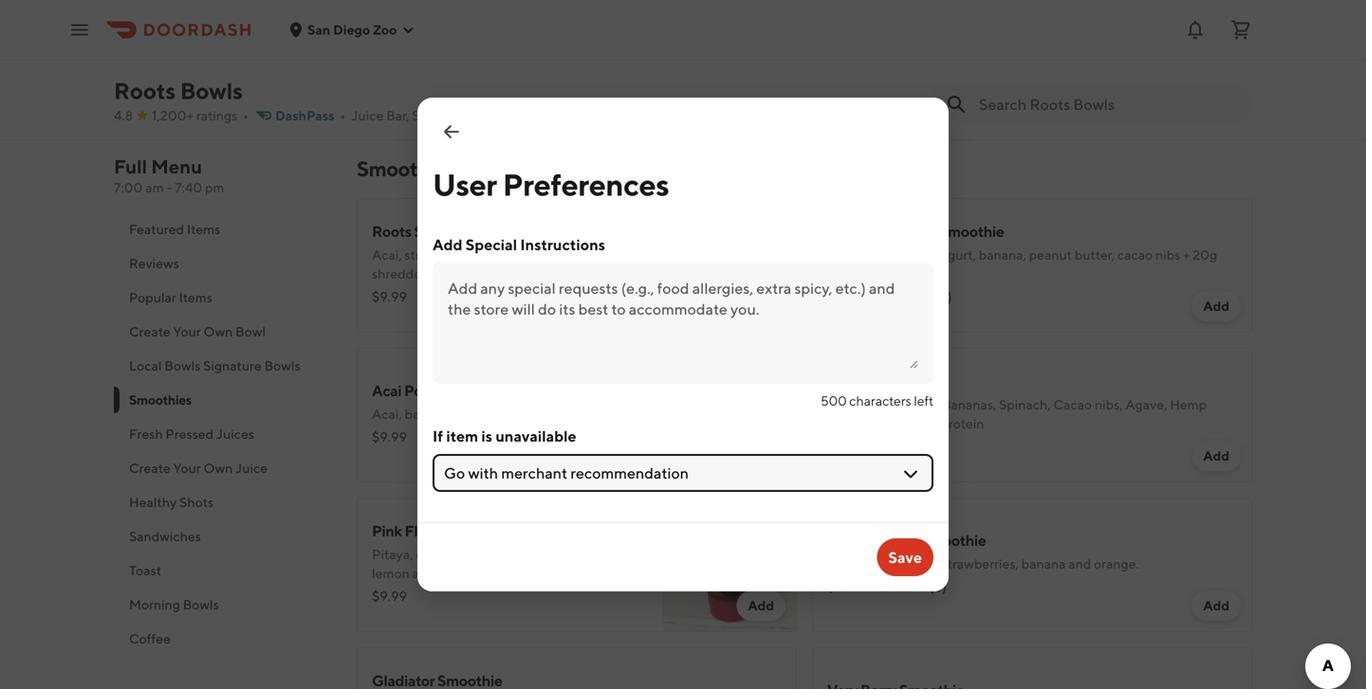 Task type: vqa. For each thing, say whether or not it's contained in the screenshot.
San Diego Zoo
yes



Task type: locate. For each thing, give the bounding box(es) containing it.
1 100% from the top
[[893, 289, 927, 305]]

1 vertical spatial coconut,
[[432, 266, 485, 282]]

0 horizontal spatial cacao
[[827, 372, 870, 390]]

san
[[307, 22, 330, 37]]

sandwiches
[[129, 529, 201, 545]]

instructions
[[520, 236, 605, 254]]

100% for mania
[[893, 579, 927, 595]]

create your own bowl
[[129, 324, 266, 340]]

$9.99 • down chocolate
[[827, 289, 872, 305]]

cacao
[[827, 372, 870, 390], [1054, 397, 1092, 413]]

0 vertical spatial with
[[856, 247, 883, 263]]

mango
[[827, 532, 875, 550]]

2 vertical spatial strawberries,
[[942, 557, 1019, 572]]

popular items
[[129, 290, 212, 306]]

blueberries, up unavailable
[[496, 407, 568, 422]]

chocolate
[[827, 266, 887, 282]]

coconut, down 'white'
[[426, 50, 479, 65]]

your inside button
[[173, 324, 201, 340]]

0 horizontal spatial cacao
[[595, 50, 631, 65]]

1 own from the top
[[204, 324, 233, 340]]

1 horizontal spatial roots
[[372, 223, 412, 241]]

almond
[[561, 266, 606, 282], [650, 407, 695, 422]]

mania
[[877, 532, 919, 550]]

+ left 20g
[[1183, 247, 1190, 263]]

and down instructions
[[536, 266, 558, 282]]

2 your from the top
[[173, 461, 201, 476]]

roots for roots bowls
[[114, 77, 176, 104]]

if
[[433, 428, 443, 446]]

create inside "button"
[[129, 461, 170, 476]]

acai,
[[372, 247, 402, 263], [372, 407, 402, 422]]

banana, inside pink flamingo smoothie pitaya, cucumber, pineapple, orange, banana, lemon and cayenne. $9.99
[[596, 547, 644, 563]]

0 horizontal spatial +
[[729, 50, 736, 65]]

smoothie
[[414, 223, 479, 241], [940, 223, 1004, 241], [450, 382, 515, 400], [471, 522, 536, 540], [921, 532, 986, 550]]

bowls up the 'ratings'
[[180, 77, 243, 104]]

mango mania smoothie mango, pineapple, strawberries, banana and orange.
[[827, 532, 1139, 572]]

0 horizontal spatial pineapple,
[[482, 547, 545, 563]]

with
[[856, 247, 883, 263], [856, 397, 883, 413]]

and inside mango mania smoothie mango, pineapple, strawberries, banana and orange.
[[1069, 557, 1092, 572]]

0 vertical spatial +
[[729, 50, 736, 65]]

white
[[437, 31, 470, 46]]

$9.99
[[372, 289, 407, 305], [827, 289, 863, 305], [372, 429, 407, 445], [827, 439, 863, 455], [827, 579, 863, 595], [372, 589, 407, 604]]

0 vertical spatial milk.
[[609, 266, 637, 282]]

create down popular
[[129, 324, 170, 340]]

base, up almonds,
[[525, 31, 557, 46]]

2 $9.99 • from the top
[[827, 579, 872, 595]]

cacao up 500
[[827, 372, 870, 390]]

1 horizontal spatial nibs,
[[1095, 397, 1123, 413]]

ratings
[[196, 108, 237, 123]]

0 horizontal spatial nibs,
[[633, 50, 661, 65]]

acai, down the acai
[[372, 407, 402, 422]]

1 horizontal spatial seeds
[[827, 416, 862, 432]]

2 own from the top
[[204, 461, 233, 476]]

local bowls signature bowls
[[129, 358, 301, 374]]

Item Search search field
[[979, 94, 1237, 115]]

smoothies down juice bar, smoothies
[[357, 157, 455, 181]]

add inside user preferences dialog
[[433, 236, 463, 254]]

smoothie down user
[[414, 223, 479, 241]]

own
[[204, 324, 233, 340], [204, 461, 233, 476]]

fresh pressed juices
[[129, 427, 254, 442]]

1 horizontal spatial pineapple,
[[876, 557, 939, 572]]

0 vertical spatial milk
[[827, 247, 854, 263]]

roots smoothie acai, strawberries, banana, blueberries, shredded coconut, granola and almond milk. $9.99
[[372, 223, 637, 305]]

base, up "unsweet"
[[403, 31, 434, 46]]

bowls for morning bowls
[[183, 597, 219, 613]]

$9.99 •
[[827, 289, 872, 305], [827, 579, 872, 595]]

chocolate
[[874, 416, 937, 432]]

0 vertical spatial your
[[173, 324, 201, 340]]

banana,
[[611, 31, 658, 46], [485, 247, 532, 263], [979, 247, 1027, 263], [405, 407, 452, 422], [596, 547, 644, 563]]

milk. inside acai power smoothie acai, banana, cacao, blueberries, turmeric and almond milk. $9.99 add
[[698, 407, 726, 422]]

juice
[[351, 108, 384, 123], [235, 461, 268, 476]]

own left bowl
[[204, 324, 233, 340]]

smoothies right bar,
[[412, 108, 476, 123]]

bowls down bowl
[[264, 358, 301, 374]]

1 horizontal spatial cacao
[[1054, 397, 1092, 413]]

cacao right spinach,
[[1054, 397, 1092, 413]]

1 vertical spatial blueberries,
[[496, 407, 568, 422]]

spinach,
[[999, 397, 1051, 413]]

0 vertical spatial smoothies
[[412, 108, 476, 123]]

diego
[[333, 22, 370, 37]]

almond inside acai power smoothie acai, banana, cacao, blueberries, turmeric and almond milk. $9.99 add
[[650, 407, 695, 422]]

roots up shredded
[[372, 223, 412, 241]]

shredded
[[372, 266, 429, 282]]

0 vertical spatial seeds
[[692, 50, 726, 65]]

1 horizontal spatial base,
[[525, 31, 557, 46]]

bowls right local
[[164, 358, 201, 374]]

smoothie up cacao, on the bottom left
[[450, 382, 515, 400]]

featured items button
[[114, 213, 334, 247]]

coffee button
[[114, 623, 334, 657]]

strawberries, up shredded
[[405, 247, 482, 263]]

1 horizontal spatial cacao
[[1118, 247, 1153, 263]]

$9.99 • for chunky
[[827, 289, 872, 305]]

protein
[[940, 416, 984, 432]]

0 items, open order cart image
[[1230, 19, 1253, 41]]

1 horizontal spatial milk.
[[698, 407, 726, 422]]

roots inside roots smoothie acai, strawberries, banana, blueberries, shredded coconut, granola and almond milk. $9.99
[[372, 223, 412, 241]]

and
[[536, 266, 558, 282], [624, 407, 647, 422], [1069, 557, 1092, 572], [412, 566, 435, 582]]

banana, down power
[[405, 407, 452, 422]]

100% down protein
[[893, 289, 927, 305]]

strawberries, inside roots smoothie acai, strawberries, banana, blueberries, shredded coconut, granola and almond milk. $9.99
[[405, 247, 482, 263]]

0 vertical spatial roots
[[114, 77, 176, 104]]

add inside cacao dreaming milk with avocado, bananas, spinach, cacao nibs, agave, hemp seeds + chocolate protein $9.99 add
[[1204, 448, 1230, 464]]

create for create your own bowl
[[129, 324, 170, 340]]

peanut
[[1029, 247, 1072, 263]]

juice left bar,
[[351, 108, 384, 123]]

your inside "button"
[[173, 461, 201, 476]]

1 vertical spatial cacao
[[1118, 247, 1153, 263]]

items up create your own bowl
[[179, 290, 212, 306]]

smoothies up fresh
[[129, 392, 192, 408]]

smoothie up the (6)
[[921, 532, 986, 550]]

$9.99 inside acai power smoothie acai, banana, cacao, blueberries, turmeric and almond milk. $9.99 add
[[372, 429, 407, 445]]

0 horizontal spatial milk.
[[609, 266, 637, 282]]

1 vertical spatial nibs,
[[1095, 397, 1123, 413]]

strawberries,
[[661, 31, 738, 46], [405, 247, 482, 263], [942, 557, 1019, 572]]

pink flamingo smoothie image
[[662, 498, 797, 633]]

create your own bowl button
[[114, 315, 334, 349]]

smoothie inside pink flamingo smoothie pitaya, cucumber, pineapple, orange, banana, lemon and cayenne. $9.99
[[471, 522, 536, 540]]

nibs, left the chia
[[633, 50, 661, 65]]

your
[[173, 324, 201, 340], [173, 461, 201, 476]]

2 with from the top
[[856, 397, 883, 413]]

• right dashpass
[[340, 108, 346, 123]]

smoothie up yogurt,
[[940, 223, 1004, 241]]

1 vertical spatial create
[[129, 461, 170, 476]]

seeds right the chia
[[692, 50, 726, 65]]

items for featured items
[[187, 222, 220, 237]]

non-
[[885, 247, 914, 263]]

save button
[[877, 539, 934, 577]]

roots
[[114, 77, 176, 104], [372, 223, 412, 241]]

smoothie inside mango mania smoothie mango, pineapple, strawberries, banana and orange.
[[921, 532, 986, 550]]

bowls down toast button
[[183, 597, 219, 613]]

san diego zoo
[[307, 22, 397, 37]]

seeds inside purple moon ube base, white coconut base, granola, banana, strawberries, unsweet coconut, chopped almonds, cacao nibs, chia seeds + honey
[[692, 50, 726, 65]]

2 create from the top
[[129, 461, 170, 476]]

items for popular items
[[179, 290, 212, 306]]

-
[[166, 180, 172, 195]]

cacao down granola,
[[595, 50, 631, 65]]

1 horizontal spatial almond
[[650, 407, 695, 422]]

cacao left the nibs
[[1118, 247, 1153, 263]]

$9.99 • down mango,
[[827, 579, 872, 595]]

featured items
[[129, 222, 220, 237]]

nibs, inside cacao dreaming milk with avocado, bananas, spinach, cacao nibs, agave, hemp seeds + chocolate protein $9.99 add
[[1095, 397, 1123, 413]]

roots for roots smoothie acai, strawberries, banana, blueberries, shredded coconut, granola and almond milk. $9.99
[[372, 223, 412, 241]]

$9.99 down the acai
[[372, 429, 407, 445]]

100% (6)
[[893, 579, 947, 595]]

coconut, down special
[[432, 266, 485, 282]]

own inside "button"
[[204, 461, 233, 476]]

2 acai, from the top
[[372, 407, 402, 422]]

banana, right yogurt,
[[979, 247, 1027, 263]]

cacao inside chunky monkey smoothie milk with non-fat yogurt, banana, peanut butter, cacao nibs + 20g chocolate protein
[[1118, 247, 1153, 263]]

local bowls signature bowls button
[[114, 349, 334, 383]]

1 vertical spatial strawberries,
[[405, 247, 482, 263]]

$9.99 inside cacao dreaming milk with avocado, bananas, spinach, cacao nibs, agave, hemp seeds + chocolate protein $9.99 add
[[827, 439, 863, 455]]

0 horizontal spatial almond
[[561, 266, 606, 282]]

your down popular items
[[173, 324, 201, 340]]

smoothie inside roots smoothie acai, strawberries, banana, blueberries, shredded coconut, granola and almond milk. $9.99
[[414, 223, 479, 241]]

items up reviews button
[[187, 222, 220, 237]]

acai power smoothie acai, banana, cacao, blueberries, turmeric and almond milk. $9.99 add
[[372, 382, 774, 464]]

• right the 'ratings'
[[243, 108, 249, 123]]

pineapple, down mania
[[876, 557, 939, 572]]

1 vertical spatial with
[[856, 397, 883, 413]]

popular
[[129, 290, 176, 306]]

2 base, from the left
[[525, 31, 557, 46]]

pm
[[205, 180, 224, 195]]

smoothie for chunky monkey smoothie
[[940, 223, 1004, 241]]

0 vertical spatial nibs,
[[633, 50, 661, 65]]

0 vertical spatial coconut,
[[426, 50, 479, 65]]

acai, inside roots smoothie acai, strawberries, banana, blueberries, shredded coconut, granola and almond milk. $9.99
[[372, 247, 402, 263]]

2 horizontal spatial strawberries,
[[942, 557, 1019, 572]]

create for create your own juice
[[129, 461, 170, 476]]

your down pressed
[[173, 461, 201, 476]]

create inside button
[[129, 324, 170, 340]]

1 milk from the top
[[827, 247, 854, 263]]

+ down 500 characters left at the right of page
[[865, 416, 872, 432]]

pineapple, inside mango mania smoothie mango, pineapple, strawberries, banana and orange.
[[876, 557, 939, 572]]

1 vertical spatial own
[[204, 461, 233, 476]]

2 milk from the top
[[827, 397, 854, 413]]

acai, up shredded
[[372, 247, 402, 263]]

smoothies
[[412, 108, 476, 123], [357, 157, 455, 181], [129, 392, 192, 408]]

0 vertical spatial acai,
[[372, 247, 402, 263]]

1 vertical spatial seeds
[[827, 416, 862, 432]]

smoothie inside chunky monkey smoothie milk with non-fat yogurt, banana, peanut butter, cacao nibs + 20g chocolate protein
[[940, 223, 1004, 241]]

0 horizontal spatial roots
[[114, 77, 176, 104]]

1 vertical spatial almond
[[650, 407, 695, 422]]

add button for mango mania smoothie
[[1192, 591, 1241, 622]]

$9.99 down 500
[[827, 439, 863, 455]]

0 horizontal spatial seeds
[[692, 50, 726, 65]]

1 acai, from the top
[[372, 247, 402, 263]]

banana, right orange,
[[596, 547, 644, 563]]

$9.99 inside roots smoothie acai, strawberries, banana, blueberries, shredded coconut, granola and almond milk. $9.99
[[372, 289, 407, 305]]

create up healthy
[[129, 461, 170, 476]]

0 vertical spatial 100%
[[893, 289, 927, 305]]

0 vertical spatial own
[[204, 324, 233, 340]]

1 $9.99 • from the top
[[827, 289, 872, 305]]

100% left the (6)
[[893, 579, 927, 595]]

and inside roots smoothie acai, strawberries, banana, blueberries, shredded coconut, granola and almond milk. $9.99
[[536, 266, 558, 282]]

cacao
[[595, 50, 631, 65], [1118, 247, 1153, 263]]

user preferences dialog
[[418, 98, 949, 592]]

0 vertical spatial $9.99 •
[[827, 289, 872, 305]]

1 horizontal spatial +
[[865, 416, 872, 432]]

milk inside cacao dreaming milk with avocado, bananas, spinach, cacao nibs, agave, hemp seeds + chocolate protein $9.99 add
[[827, 397, 854, 413]]

2 horizontal spatial +
[[1183, 247, 1190, 263]]

back image
[[440, 121, 463, 143]]

strawberries, up the (6)
[[942, 557, 1019, 572]]

0 vertical spatial strawberries,
[[661, 31, 738, 46]]

0 horizontal spatial base,
[[403, 31, 434, 46]]

banana, right granola,
[[611, 31, 658, 46]]

1 vertical spatial milk
[[827, 397, 854, 413]]

banana, inside purple moon ube base, white coconut base, granola, banana, strawberries, unsweet coconut, chopped almonds, cacao nibs, chia seeds + honey
[[611, 31, 658, 46]]

add button
[[737, 75, 786, 105], [737, 291, 786, 322], [1192, 291, 1241, 322], [737, 441, 786, 472], [1192, 441, 1241, 472], [737, 591, 786, 622], [1192, 591, 1241, 622]]

and right banana
[[1069, 557, 1092, 572]]

pineapple, up the 'cayenne.'
[[482, 547, 545, 563]]

1 horizontal spatial juice
[[351, 108, 384, 123]]

• down chocolate
[[867, 289, 872, 305]]

open menu image
[[68, 19, 91, 41]]

$9.99 down the lemon
[[372, 589, 407, 604]]

full menu 7:00 am - 7:40 pm
[[114, 156, 224, 195]]

100%
[[893, 289, 927, 305], [893, 579, 927, 595]]

1 vertical spatial +
[[1183, 247, 1190, 263]]

pineapple, inside pink flamingo smoothie pitaya, cucumber, pineapple, orange, banana, lemon and cayenne. $9.99
[[482, 547, 545, 563]]

and down cucumber, on the left of page
[[412, 566, 435, 582]]

1 vertical spatial items
[[179, 290, 212, 306]]

avocado,
[[885, 397, 940, 413]]

0 vertical spatial cacao
[[827, 372, 870, 390]]

create
[[129, 324, 170, 340], [129, 461, 170, 476]]

1 vertical spatial 100%
[[893, 579, 927, 595]]

base,
[[403, 31, 434, 46], [525, 31, 557, 46]]

+ left honey
[[729, 50, 736, 65]]

almond down instructions
[[561, 266, 606, 282]]

blueberries, down preferences
[[535, 247, 606, 263]]

juice down juices
[[235, 461, 268, 476]]

with inside cacao dreaming milk with avocado, bananas, spinach, cacao nibs, agave, hemp seeds + chocolate protein $9.99 add
[[856, 397, 883, 413]]

2 vertical spatial +
[[865, 416, 872, 432]]

own inside button
[[204, 324, 233, 340]]

almond right turmeric
[[650, 407, 695, 422]]

add button for chunky monkey smoothie
[[1192, 291, 1241, 322]]

0 horizontal spatial strawberries,
[[405, 247, 482, 263]]

smoothie inside acai power smoothie acai, banana, cacao, blueberries, turmeric and almond milk. $9.99 add
[[450, 382, 515, 400]]

1 vertical spatial acai,
[[372, 407, 402, 422]]

1 horizontal spatial strawberries,
[[661, 31, 738, 46]]

1,200+ ratings •
[[152, 108, 249, 123]]

$9.99 down shredded
[[372, 289, 407, 305]]

characters
[[850, 393, 912, 409]]

0 vertical spatial juice
[[351, 108, 384, 123]]

with up chocolate
[[856, 247, 883, 263]]

add button for purple moon
[[737, 75, 786, 105]]

add special instructions
[[433, 236, 605, 254]]

2 100% from the top
[[893, 579, 927, 595]]

0 vertical spatial blueberries,
[[535, 247, 606, 263]]

0 horizontal spatial juice
[[235, 461, 268, 476]]

banana, inside roots smoothie acai, strawberries, banana, blueberries, shredded coconut, granola and almond milk. $9.99
[[485, 247, 532, 263]]

• down mango,
[[867, 579, 872, 595]]

$9.99 • for mango
[[827, 579, 872, 595]]

1 vertical spatial roots
[[372, 223, 412, 241]]

Add Special Instructions text field
[[448, 278, 919, 369]]

strawberries, up the chia
[[661, 31, 738, 46]]

smoothie for pink flamingo smoothie
[[471, 522, 536, 540]]

1 vertical spatial $9.99 •
[[827, 579, 872, 595]]

0 vertical spatial cacao
[[595, 50, 631, 65]]

1 vertical spatial your
[[173, 461, 201, 476]]

1 your from the top
[[173, 324, 201, 340]]

blueberries, inside acai power smoothie acai, banana, cacao, blueberries, turmeric and almond milk. $9.99 add
[[496, 407, 568, 422]]

and right turmeric
[[624, 407, 647, 422]]

0 vertical spatial almond
[[561, 266, 606, 282]]

0 vertical spatial items
[[187, 222, 220, 237]]

with right 500
[[856, 397, 883, 413]]

banana, up granola
[[485, 247, 532, 263]]

1 create from the top
[[129, 324, 170, 340]]

add
[[748, 82, 774, 98], [433, 236, 463, 254], [748, 298, 774, 314], [1204, 298, 1230, 314], [748, 448, 774, 464], [1204, 448, 1230, 464], [748, 598, 774, 614], [1204, 598, 1230, 614]]

banana, inside chunky monkey smoothie milk with non-fat yogurt, banana, peanut butter, cacao nibs + 20g chocolate protein
[[979, 247, 1027, 263]]

coconut, inside purple moon ube base, white coconut base, granola, banana, strawberries, unsweet coconut, chopped almonds, cacao nibs, chia seeds + honey
[[426, 50, 479, 65]]

0 vertical spatial create
[[129, 324, 170, 340]]

bowls for local bowls signature bowls
[[164, 358, 201, 374]]

coconut,
[[426, 50, 479, 65], [432, 266, 485, 282]]

smoothie up the 'cayenne.'
[[471, 522, 536, 540]]

4.8
[[114, 108, 133, 123]]

1 vertical spatial milk.
[[698, 407, 726, 422]]

seeds down 500
[[827, 416, 862, 432]]

1 with from the top
[[856, 247, 883, 263]]

1 vertical spatial juice
[[235, 461, 268, 476]]

1 base, from the left
[[403, 31, 434, 46]]

roots up 4.8
[[114, 77, 176, 104]]

own down fresh pressed juices button
[[204, 461, 233, 476]]

morning bowls button
[[114, 588, 334, 623]]

nibs, left "agave,"
[[1095, 397, 1123, 413]]



Task type: describe. For each thing, give the bounding box(es) containing it.
create your own juice button
[[114, 452, 334, 486]]

(6)
[[930, 579, 947, 595]]

coconut, inside roots smoothie acai, strawberries, banana, blueberries, shredded coconut, granola and almond milk. $9.99
[[432, 266, 485, 282]]

coffee
[[129, 632, 171, 647]]

user preferences
[[433, 167, 669, 203]]

left
[[914, 393, 934, 409]]

and inside pink flamingo smoothie pitaya, cucumber, pineapple, orange, banana, lemon and cayenne. $9.99
[[412, 566, 435, 582]]

orange.
[[1094, 557, 1139, 572]]

bowls for roots bowls
[[180, 77, 243, 104]]

menu
[[151, 156, 202, 178]]

mango,
[[827, 557, 873, 572]]

seeds inside cacao dreaming milk with avocado, bananas, spinach, cacao nibs, agave, hemp seeds + chocolate protein $9.99 add
[[827, 416, 862, 432]]

granola,
[[560, 31, 608, 46]]

healthy shots button
[[114, 486, 334, 520]]

local
[[129, 358, 162, 374]]

pressed
[[166, 427, 214, 442]]

lemon
[[372, 566, 410, 582]]

add button for cacao dreaming
[[1192, 441, 1241, 472]]

preferences
[[503, 167, 669, 203]]

reviews
[[129, 256, 179, 271]]

purple
[[372, 6, 417, 24]]

pitaya,
[[372, 547, 413, 563]]

featured
[[129, 222, 184, 237]]

fresh pressed juices button
[[114, 418, 334, 452]]

juices
[[216, 427, 254, 442]]

roots bowls
[[114, 77, 243, 104]]

ube
[[372, 31, 400, 46]]

cacao inside purple moon ube base, white coconut base, granola, banana, strawberries, unsweet coconut, chopped almonds, cacao nibs, chia seeds + honey
[[595, 50, 631, 65]]

full
[[114, 156, 147, 178]]

agave,
[[1126, 397, 1168, 413]]

chunky monkey smoothie milk with non-fat yogurt, banana, peanut butter, cacao nibs + 20g chocolate protein
[[827, 223, 1218, 282]]

morning
[[129, 597, 180, 613]]

100% for monkey
[[893, 289, 927, 305]]

toast
[[129, 563, 161, 579]]

$9.99 down mango,
[[827, 579, 863, 595]]

healthy
[[129, 495, 177, 511]]

strawberries, inside mango mania smoothie mango, pineapple, strawberries, banana and orange.
[[942, 557, 1019, 572]]

unavailable
[[496, 428, 577, 446]]

protein
[[890, 266, 933, 282]]

strawberries, inside purple moon ube base, white coconut base, granola, banana, strawberries, unsweet coconut, chopped almonds, cacao nibs, chia seeds + honey
[[661, 31, 738, 46]]

nibs
[[1156, 247, 1181, 263]]

$9.99 inside pink flamingo smoothie pitaya, cucumber, pineapple, orange, banana, lemon and cayenne. $9.99
[[372, 589, 407, 604]]

bananas,
[[942, 397, 997, 413]]

notification bell image
[[1184, 19, 1207, 41]]

turmeric
[[570, 407, 622, 422]]

nibs, inside purple moon ube base, white coconut base, granola, banana, strawberries, unsweet coconut, chopped almonds, cacao nibs, chia seeds + honey
[[633, 50, 661, 65]]

7:40
[[175, 180, 202, 195]]

morning bowls
[[129, 597, 219, 613]]

granola
[[488, 266, 533, 282]]

juice inside "button"
[[235, 461, 268, 476]]

item
[[446, 428, 478, 446]]

yogurt,
[[934, 247, 976, 263]]

bar,
[[386, 108, 409, 123]]

signature
[[203, 358, 262, 374]]

shots
[[179, 495, 214, 511]]

100% (15)
[[893, 289, 952, 305]]

hemp
[[1170, 397, 1207, 413]]

$9.99 down chocolate
[[827, 289, 863, 305]]

own for bowl
[[204, 324, 233, 340]]

7:00
[[114, 180, 143, 195]]

your for juice
[[173, 461, 201, 476]]

if item is unavailable
[[433, 428, 577, 446]]

blueberries, inside roots smoothie acai, strawberries, banana, blueberries, shredded coconut, granola and almond milk. $9.99
[[535, 247, 606, 263]]

chopped
[[482, 50, 535, 65]]

butter,
[[1075, 247, 1115, 263]]

20g
[[1193, 247, 1218, 263]]

juice bar, smoothies
[[351, 108, 476, 123]]

power
[[404, 382, 447, 400]]

smoothie for mango mania smoothie
[[921, 532, 986, 550]]

2 vertical spatial smoothies
[[129, 392, 192, 408]]

chia
[[664, 50, 689, 65]]

save
[[889, 549, 922, 567]]

1 vertical spatial smoothies
[[357, 157, 455, 181]]

monkey
[[882, 223, 937, 241]]

and inside acai power smoothie acai, banana, cacao, blueberries, turmeric and almond milk. $9.99 add
[[624, 407, 647, 422]]

almond inside roots smoothie acai, strawberries, banana, blueberries, shredded coconut, granola and almond milk. $9.99
[[561, 266, 606, 282]]

own for juice
[[204, 461, 233, 476]]

milk inside chunky monkey smoothie milk with non-fat yogurt, banana, peanut butter, cacao nibs + 20g chocolate protein
[[827, 247, 854, 263]]

dashpass
[[275, 108, 335, 123]]

orange,
[[548, 547, 593, 563]]

bowl
[[235, 324, 266, 340]]

milk. inside roots smoothie acai, strawberries, banana, blueberries, shredded coconut, granola and almond milk. $9.99
[[609, 266, 637, 282]]

your for bowl
[[173, 324, 201, 340]]

am
[[145, 180, 164, 195]]

pink
[[372, 522, 402, 540]]

+ inside cacao dreaming milk with avocado, bananas, spinach, cacao nibs, agave, hemp seeds + chocolate protein $9.99 add
[[865, 416, 872, 432]]

+ inside purple moon ube base, white coconut base, granola, banana, strawberries, unsweet coconut, chopped almonds, cacao nibs, chia seeds + honey
[[729, 50, 736, 65]]

+ inside chunky monkey smoothie milk with non-fat yogurt, banana, peanut butter, cacao nibs + 20g chocolate protein
[[1183, 247, 1190, 263]]

special
[[466, 236, 517, 254]]

moon
[[419, 6, 459, 24]]

create your own juice
[[129, 461, 268, 476]]

pink flamingo smoothie pitaya, cucumber, pineapple, orange, banana, lemon and cayenne. $9.99
[[372, 522, 644, 604]]

unsweet
[[372, 50, 423, 65]]

1 vertical spatial cacao
[[1054, 397, 1092, 413]]

roots smoothie image
[[662, 198, 797, 333]]

cacao,
[[455, 407, 494, 422]]

add button for acai power smoothie
[[737, 441, 786, 472]]

chunky
[[827, 223, 880, 241]]

cucumber,
[[416, 547, 479, 563]]

dashpass •
[[275, 108, 346, 123]]

popular items button
[[114, 281, 334, 315]]

san diego zoo button
[[288, 22, 416, 37]]

add inside acai power smoothie acai, banana, cacao, blueberries, turmeric and almond milk. $9.99 add
[[748, 448, 774, 464]]

acai, inside acai power smoothie acai, banana, cacao, blueberries, turmeric and almond milk. $9.99 add
[[372, 407, 402, 422]]

sandwiches button
[[114, 520, 334, 554]]

with inside chunky monkey smoothie milk with non-fat yogurt, banana, peanut butter, cacao nibs + 20g chocolate protein
[[856, 247, 883, 263]]

banana, inside acai power smoothie acai, banana, cacao, blueberries, turmeric and almond milk. $9.99 add
[[405, 407, 452, 422]]

500 characters left
[[821, 393, 934, 409]]

cacao dreaming milk with avocado, bananas, spinach, cacao nibs, agave, hemp seeds + chocolate protein $9.99 add
[[827, 372, 1230, 464]]

fresh
[[129, 427, 163, 442]]

healthy shots
[[129, 495, 214, 511]]



